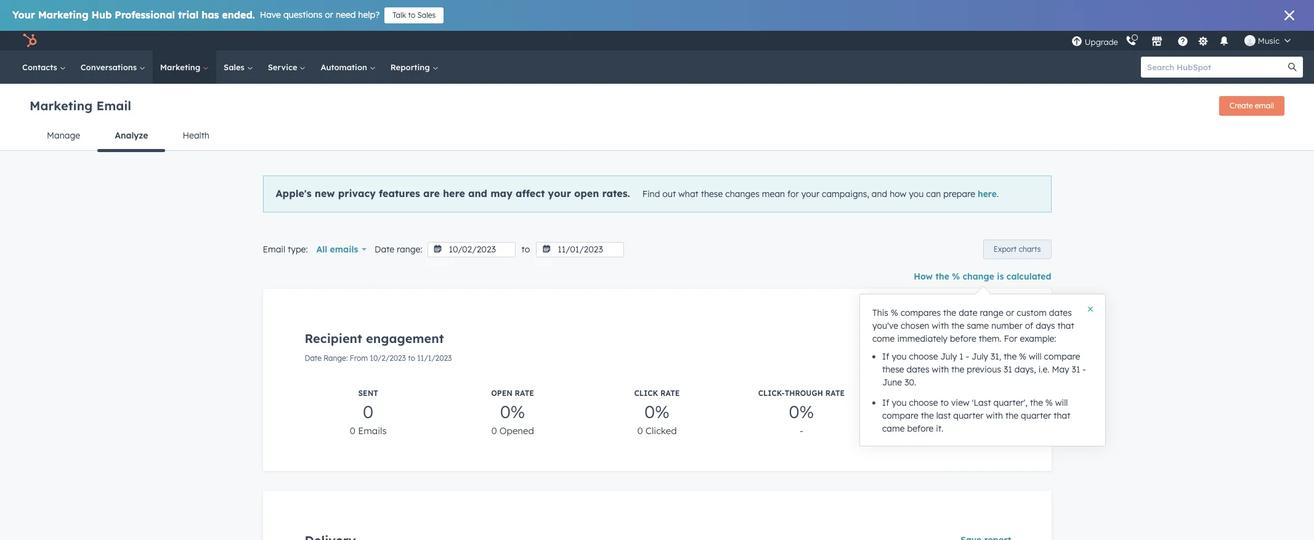 Task type: describe. For each thing, give the bounding box(es) containing it.
you've
[[873, 320, 899, 332]]

how the % change is calculated button
[[914, 269, 1052, 284]]

or inside this % compares the date range or custom dates you've chosen with the same number of days that come immediately before them. for example:
[[1006, 308, 1015, 319]]

1 horizontal spatial here
[[978, 189, 997, 200]]

dates inside if you choose july 1 - july 31, the % will compare these dates with the previous 31 days, i.e. may 31 - june 30.
[[907, 364, 930, 375]]

date range : from 10/2/2023 to 11/1/2023
[[305, 354, 452, 363]]

or inside your marketing hub professional trial has ended. have questions or need help?
[[325, 9, 333, 20]]

greg robinson image
[[1245, 35, 1256, 46]]

automation
[[321, 62, 370, 72]]

the right quarter',
[[1030, 398, 1043, 409]]

how
[[914, 271, 933, 282]]

if for if you choose july 1 - july 31, the % will compare these dates with the previous 31 days, i.e. may 31 - june 30.
[[883, 351, 890, 362]]

0 for 0 replied
[[926, 425, 932, 437]]

1 vertical spatial email
[[263, 244, 285, 255]]

0 for 0 opened
[[491, 425, 497, 437]]

0% for 0 opened
[[500, 401, 525, 423]]

that for dates
[[1058, 320, 1075, 332]]

are
[[423, 187, 440, 200]]

june
[[883, 377, 902, 388]]

type:
[[288, 244, 308, 255]]

these inside if you choose july 1 - july 31, the % will compare these dates with the previous 31 days, i.e. may 31 - june 30.
[[883, 364, 905, 375]]

save report
[[961, 333, 1012, 344]]

0 horizontal spatial sales
[[224, 62, 247, 72]]

what
[[679, 189, 699, 200]]

days
[[1036, 320, 1055, 332]]

trial
[[178, 9, 199, 21]]

last
[[937, 410, 951, 422]]

settings link
[[1196, 34, 1212, 47]]

engagement
[[366, 331, 444, 346]]

to inside 'button'
[[408, 10, 415, 20]]

i.e.
[[1039, 364, 1050, 375]]

2 horizontal spatial -
[[1083, 364, 1086, 375]]

before inside if you choose to view 'last quarter', the % will compare the last quarter with the quarter that came before it.
[[908, 423, 934, 434]]

compares
[[901, 308, 941, 319]]

help image
[[1178, 36, 1189, 47]]

automation link
[[313, 51, 383, 84]]

create email
[[1230, 101, 1274, 110]]

talk to sales
[[393, 10, 436, 20]]

is
[[997, 271, 1004, 282]]

analyze button
[[97, 121, 165, 152]]

1 quarter from the left
[[954, 410, 984, 422]]

hubspot link
[[15, 33, 46, 48]]

% inside if you choose to view 'last quarter', the % will compare the last quarter with the quarter that came before it.
[[1046, 398, 1053, 409]]

calculated
[[1007, 271, 1052, 282]]

marketing link
[[153, 51, 216, 84]]

that for %
[[1054, 410, 1071, 422]]

click rate 0% 0 clicked
[[634, 389, 680, 437]]

talk to sales button
[[385, 7, 444, 23]]

will inside if you choose july 1 - july 31, the % will compare these dates with the previous 31 days, i.e. may 31 - june 30.
[[1029, 351, 1042, 362]]

music button
[[1237, 31, 1299, 51]]

number
[[992, 320, 1023, 332]]

talk
[[393, 10, 406, 20]]

the left 'last'
[[921, 410, 934, 422]]

0% for 0 replied
[[934, 401, 959, 423]]

:
[[346, 354, 348, 363]]

31,
[[991, 351, 1002, 362]]

apple's
[[276, 187, 312, 200]]

example:
[[1020, 333, 1057, 345]]

notifications image
[[1219, 36, 1230, 47]]

1 horizontal spatial your
[[802, 189, 820, 200]]

11/1/2023
[[417, 354, 452, 363]]

marketing email banner
[[30, 92, 1285, 121]]

help?
[[358, 9, 380, 20]]

sales link
[[216, 51, 260, 84]]

recipient engagement
[[305, 331, 444, 346]]

clicked
[[646, 425, 677, 437]]

to right mm/dd/yyyy text field
[[522, 244, 530, 255]]

you for if you choose july 1 - july 31, the % will compare these dates with the previous 31 days, i.e. may 31 - june 30.
[[892, 351, 907, 362]]

replied
[[934, 425, 966, 437]]

all emails
[[316, 244, 358, 255]]

health button
[[165, 121, 227, 150]]

1 vertical spatial close image
[[1088, 307, 1093, 312]]

came
[[883, 423, 905, 434]]

0 horizontal spatial here
[[443, 187, 465, 200]]

save report button
[[953, 326, 1020, 351]]

has
[[202, 9, 219, 21]]

sent
[[358, 389, 378, 398]]

2 quarter from the left
[[1021, 410, 1052, 422]]

changes
[[726, 189, 760, 200]]

apple's new privacy features are here and may affect your open rates.
[[276, 187, 630, 200]]

questions
[[283, 9, 323, 20]]

the down date
[[952, 320, 965, 332]]

privacy
[[338, 187, 376, 200]]

reporting
[[391, 62, 432, 72]]

'last
[[972, 398, 991, 409]]

ended.
[[222, 9, 255, 21]]

hubspot image
[[22, 33, 37, 48]]

rate for 0 clicked
[[661, 389, 680, 398]]

date
[[959, 308, 978, 319]]

30.
[[905, 377, 917, 388]]

this % compares the date range or custom dates you've chosen with the same number of days that come immediately before them. for example:
[[873, 308, 1075, 345]]

immediately
[[898, 333, 948, 345]]

marketing email
[[30, 98, 131, 113]]

email type:
[[263, 244, 308, 255]]

find
[[643, 189, 660, 200]]

0 vertical spatial you
[[909, 189, 924, 200]]

quarter',
[[994, 398, 1028, 409]]

if for if you choose to view 'last quarter', the % will compare the last quarter with the quarter that came before it.
[[883, 398, 890, 409]]

of
[[1025, 320, 1034, 332]]

MM/DD/YYYY text field
[[536, 242, 624, 258]]

have
[[260, 9, 281, 20]]

all emails button
[[313, 237, 367, 262]]

contacts
[[22, 62, 60, 72]]

sales inside 'button'
[[418, 10, 436, 20]]

1 horizontal spatial close image
[[1285, 10, 1295, 20]]

export
[[994, 245, 1017, 254]]

emails inside popup button
[[330, 244, 358, 255]]

for
[[788, 189, 799, 200]]

change
[[963, 271, 995, 282]]

upgrade image
[[1072, 36, 1083, 47]]

save
[[961, 333, 982, 344]]

- inside click-through rate 0% -
[[800, 425, 804, 437]]

click-through rate 0% -
[[758, 389, 845, 437]]

1 horizontal spatial -
[[966, 351, 970, 362]]

open rate 0% 0 opened
[[491, 389, 534, 437]]

may
[[1052, 364, 1070, 375]]

find out what these changes mean for your campaigns, and how you can prepare here .
[[643, 189, 999, 200]]

1 horizontal spatial and
[[872, 189, 888, 200]]

features
[[379, 187, 420, 200]]

mean
[[762, 189, 785, 200]]

will inside if you choose to view 'last quarter', the % will compare the last quarter with the quarter that came before it.
[[1056, 398, 1068, 409]]



Task type: vqa. For each thing, say whether or not it's contained in the screenshot.
'Ascending sort. Press to sort descending.' IMAGE
no



Task type: locate. For each thing, give the bounding box(es) containing it.
0% up clicked
[[645, 401, 670, 423]]

dates up 30.
[[907, 364, 930, 375]]

0 vertical spatial if
[[883, 351, 890, 362]]

0 horizontal spatial email
[[96, 98, 131, 113]]

2 choose from the top
[[909, 398, 938, 409]]

1 vertical spatial date
[[305, 354, 322, 363]]

recipient
[[305, 331, 362, 346]]

reply
[[924, 389, 947, 398]]

these
[[701, 189, 723, 200], [883, 364, 905, 375]]

MM/DD/YYYY text field
[[427, 242, 516, 258]]

july
[[941, 351, 957, 362], [972, 351, 989, 362]]

date
[[375, 244, 395, 255], [305, 354, 322, 363]]

you down the come
[[892, 351, 907, 362]]

that
[[1058, 320, 1075, 332], [1054, 410, 1071, 422]]

% right "this"
[[891, 308, 898, 319]]

the down the 1
[[952, 364, 965, 375]]

if inside if you choose july 1 - july 31, the % will compare these dates with the previous 31 days, i.e. may 31 - june 30.
[[883, 351, 890, 362]]

0 horizontal spatial july
[[941, 351, 957, 362]]

click-
[[758, 389, 785, 398]]

these up june
[[883, 364, 905, 375]]

- down through on the bottom right
[[800, 425, 804, 437]]

compare up may
[[1044, 351, 1081, 362]]

calling icon button
[[1121, 33, 1142, 49]]

professional
[[115, 9, 175, 21]]

the left date
[[944, 308, 957, 319]]

2 vertical spatial you
[[892, 398, 907, 409]]

health
[[183, 130, 209, 141]]

for
[[1004, 333, 1018, 345]]

and
[[468, 187, 488, 200], [872, 189, 888, 200]]

rate for 0 replied
[[949, 389, 969, 398]]

marketing left hub
[[38, 9, 89, 21]]

1 vertical spatial dates
[[907, 364, 930, 375]]

email inside marketing email banner
[[96, 98, 131, 113]]

0% inside reply rate 0% 0 replied
[[934, 401, 959, 423]]

new
[[315, 187, 335, 200]]

2 rate from the left
[[661, 389, 680, 398]]

the inside "button"
[[936, 271, 950, 282]]

reporting link
[[383, 51, 446, 84]]

1 vertical spatial marketing
[[160, 62, 203, 72]]

email left type: on the top left of the page
[[263, 244, 285, 255]]

0% inside click-through rate 0% -
[[789, 401, 814, 423]]

range:
[[397, 244, 423, 255]]

0% inside open rate 0% 0 opened
[[500, 401, 525, 423]]

your left the open
[[548, 187, 571, 200]]

calling icon image
[[1126, 36, 1137, 47]]

-
[[966, 351, 970, 362], [1083, 364, 1086, 375], [800, 425, 804, 437]]

1 horizontal spatial compare
[[1044, 351, 1081, 362]]

1 vertical spatial -
[[1083, 364, 1086, 375]]

compare
[[1044, 351, 1081, 362], [883, 410, 919, 422]]

1 vertical spatial compare
[[883, 410, 919, 422]]

rate right click at the bottom of page
[[661, 389, 680, 398]]

you for if you choose to view 'last quarter', the % will compare the last quarter with the quarter that came before it.
[[892, 398, 907, 409]]

31 right may
[[1072, 364, 1081, 375]]

settings image
[[1198, 36, 1209, 47]]

marketing up manage button
[[30, 98, 93, 113]]

- right the 1
[[966, 351, 970, 362]]

before left it.
[[908, 423, 934, 434]]

open
[[491, 389, 513, 398]]

with up immediately
[[932, 320, 949, 332]]

may
[[491, 187, 513, 200]]

1 vertical spatial emails
[[358, 425, 387, 437]]

emails right all
[[330, 244, 358, 255]]

with for july
[[932, 364, 949, 375]]

view
[[952, 398, 970, 409]]

affect
[[516, 187, 545, 200]]

navigation
[[30, 121, 1285, 152]]

- right may
[[1083, 364, 1086, 375]]

if
[[883, 351, 890, 362], [883, 398, 890, 409]]

campaigns,
[[822, 189, 870, 200]]

navigation containing manage
[[30, 121, 1285, 152]]

create
[[1230, 101, 1253, 110]]

prepare
[[944, 189, 976, 200]]

choose inside if you choose to view 'last quarter', the % will compare the last quarter with the quarter that came before it.
[[909, 398, 938, 409]]

0 inside click rate 0% 0 clicked
[[637, 425, 643, 437]]

% up days,
[[1019, 351, 1027, 362]]

1 vertical spatial with
[[932, 364, 949, 375]]

search image
[[1289, 63, 1297, 71]]

1 horizontal spatial before
[[950, 333, 977, 345]]

help button
[[1173, 31, 1194, 51]]

that right days
[[1058, 320, 1075, 332]]

0 horizontal spatial dates
[[907, 364, 930, 375]]

2 vertical spatial -
[[800, 425, 804, 437]]

here right prepare
[[978, 189, 997, 200]]

1 july from the left
[[941, 351, 957, 362]]

come
[[873, 333, 895, 345]]

compare inside if you choose july 1 - july 31, the % will compare these dates with the previous 31 days, i.e. may 31 - june 30.
[[1044, 351, 1081, 362]]

% down i.e.
[[1046, 398, 1053, 409]]

that down may
[[1054, 410, 1071, 422]]

0 horizontal spatial these
[[701, 189, 723, 200]]

reply rate 0% 0 replied
[[924, 389, 969, 437]]

before up the 1
[[950, 333, 977, 345]]

rates.
[[602, 187, 630, 200]]

date left the range:
[[375, 244, 395, 255]]

close image up music popup button
[[1285, 10, 1295, 20]]

same
[[967, 320, 989, 332]]

1 horizontal spatial sales
[[418, 10, 436, 20]]

will up i.e.
[[1029, 351, 1042, 362]]

from
[[350, 354, 368, 363]]

0 vertical spatial marketing
[[38, 9, 89, 21]]

rate inside open rate 0% 0 opened
[[515, 389, 534, 398]]

date for date range:
[[375, 244, 395, 255]]

0 vertical spatial close image
[[1285, 10, 1295, 20]]

1 vertical spatial sales
[[224, 62, 247, 72]]

emails down the sent
[[358, 425, 387, 437]]

% inside this % compares the date range or custom dates you've chosen with the same number of days that come immediately before them. for example:
[[891, 308, 898, 319]]

3 rate from the left
[[826, 389, 845, 398]]

compare inside if you choose to view 'last quarter', the % will compare the last quarter with the quarter that came before it.
[[883, 410, 919, 422]]

and left may
[[468, 187, 488, 200]]

1 horizontal spatial quarter
[[1021, 410, 1052, 422]]

will down may
[[1056, 398, 1068, 409]]

hub
[[92, 9, 112, 21]]

0 horizontal spatial will
[[1029, 351, 1042, 362]]

rate right open
[[515, 389, 534, 398]]

menu containing music
[[1070, 31, 1300, 51]]

you left the can
[[909, 189, 924, 200]]

1 vertical spatial before
[[908, 423, 934, 434]]

% inside if you choose july 1 - july 31, the % will compare these dates with the previous 31 days, i.e. may 31 - june 30.
[[1019, 351, 1027, 362]]

you
[[909, 189, 924, 200], [892, 351, 907, 362], [892, 398, 907, 409]]

these right what
[[701, 189, 723, 200]]

% left change
[[952, 271, 960, 282]]

0 vertical spatial sales
[[418, 10, 436, 20]]

0 vertical spatial date
[[375, 244, 395, 255]]

1 horizontal spatial july
[[972, 351, 989, 362]]

0 vertical spatial or
[[325, 9, 333, 20]]

1 choose from the top
[[909, 351, 938, 362]]

1 31 from the left
[[1004, 364, 1012, 375]]

marketing inside banner
[[30, 98, 93, 113]]

choose for july
[[909, 351, 938, 362]]

close image
[[1285, 10, 1295, 20], [1088, 307, 1093, 312]]

if you choose to view 'last quarter', the % will compare the last quarter with the quarter that came before it.
[[883, 398, 1071, 434]]

notifications button
[[1214, 31, 1235, 51]]

0 vertical spatial email
[[96, 98, 131, 113]]

custom
[[1017, 308, 1047, 319]]

contacts link
[[15, 51, 73, 84]]

the down quarter',
[[1006, 410, 1019, 422]]

to
[[408, 10, 415, 20], [522, 244, 530, 255], [408, 354, 415, 363], [941, 398, 949, 409]]

rate inside click-through rate 0% -
[[826, 389, 845, 398]]

your
[[12, 9, 35, 21]]

with down ''last'
[[986, 410, 1003, 422]]

your marketing hub professional trial has ended. have questions or need help?
[[12, 9, 380, 21]]

0 horizontal spatial before
[[908, 423, 934, 434]]

choose up 'last'
[[909, 398, 938, 409]]

dates
[[1049, 308, 1072, 319], [907, 364, 930, 375]]

emails
[[330, 244, 358, 255], [358, 425, 387, 437]]

0 vertical spatial before
[[950, 333, 977, 345]]

if inside if you choose to view 'last quarter', the % will compare the last quarter with the quarter that came before it.
[[883, 398, 890, 409]]

marketing for marketing email
[[30, 98, 93, 113]]

% inside how the % change is calculated "button"
[[952, 271, 960, 282]]

to right talk
[[408, 10, 415, 20]]

days,
[[1015, 364, 1036, 375]]

july left the 1
[[941, 351, 957, 362]]

you down june
[[892, 398, 907, 409]]

0 vertical spatial with
[[932, 320, 949, 332]]

4 rate from the left
[[949, 389, 969, 398]]

july up previous
[[972, 351, 989, 362]]

marketplaces button
[[1144, 31, 1170, 51]]

with inside if you choose to view 'last quarter', the % will compare the last quarter with the quarter that came before it.
[[986, 410, 1003, 422]]

dates up days
[[1049, 308, 1072, 319]]

1 horizontal spatial date
[[375, 244, 395, 255]]

0 for 0 clicked
[[637, 425, 643, 437]]

and left how
[[872, 189, 888, 200]]

email
[[1255, 101, 1274, 110]]

if down june
[[883, 398, 890, 409]]

all
[[316, 244, 327, 255]]

2 vertical spatial marketing
[[30, 98, 93, 113]]

you inside if you choose to view 'last quarter', the % will compare the last quarter with the quarter that came before it.
[[892, 398, 907, 409]]

2 july from the left
[[972, 351, 989, 362]]

1 horizontal spatial these
[[883, 364, 905, 375]]

1 vertical spatial if
[[883, 398, 890, 409]]

marketing
[[38, 9, 89, 21], [160, 62, 203, 72], [30, 98, 93, 113]]

quarter down quarter',
[[1021, 410, 1052, 422]]

0% down through on the bottom right
[[789, 401, 814, 423]]

this
[[873, 308, 889, 319]]

the right how
[[936, 271, 950, 282]]

1 0% from the left
[[500, 401, 525, 423]]

0 inside open rate 0% 0 opened
[[491, 425, 497, 437]]

1 horizontal spatial 31
[[1072, 364, 1081, 375]]

sales right talk
[[418, 10, 436, 20]]

that inside if you choose to view 'last quarter', the % will compare the last quarter with the quarter that came before it.
[[1054, 410, 1071, 422]]

0 horizontal spatial close image
[[1088, 307, 1093, 312]]

service link
[[260, 51, 313, 84]]

2 if from the top
[[883, 398, 890, 409]]

them.
[[979, 333, 1002, 345]]

2 vertical spatial with
[[986, 410, 1003, 422]]

export charts button
[[983, 240, 1052, 259]]

Search HubSpot search field
[[1141, 57, 1292, 78]]

0 inside reply rate 0% 0 replied
[[926, 425, 932, 437]]

0 horizontal spatial your
[[548, 187, 571, 200]]

you inside if you choose july 1 - july 31, the % will compare these dates with the previous 31 days, i.e. may 31 - june 30.
[[892, 351, 907, 362]]

0% up opened
[[500, 401, 525, 423]]

0 horizontal spatial date
[[305, 354, 322, 363]]

date left range
[[305, 354, 322, 363]]

with
[[932, 320, 949, 332], [932, 364, 949, 375], [986, 410, 1003, 422]]

1 horizontal spatial will
[[1056, 398, 1068, 409]]

0% inside click rate 0% 0 clicked
[[645, 401, 670, 423]]

0 horizontal spatial compare
[[883, 410, 919, 422]]

10/2/2023
[[370, 354, 406, 363]]

or up number
[[1006, 308, 1015, 319]]

2 31 from the left
[[1072, 364, 1081, 375]]

1 vertical spatial choose
[[909, 398, 938, 409]]

1 horizontal spatial email
[[263, 244, 285, 255]]

sent 0 0 emails
[[350, 389, 387, 437]]

0 horizontal spatial -
[[800, 425, 804, 437]]

1 horizontal spatial or
[[1006, 308, 1015, 319]]

0 vertical spatial these
[[701, 189, 723, 200]]

before
[[950, 333, 977, 345], [908, 423, 934, 434]]

0 vertical spatial choose
[[909, 351, 938, 362]]

1 horizontal spatial dates
[[1049, 308, 1072, 319]]

date for date range : from 10/2/2023 to 11/1/2023
[[305, 354, 322, 363]]

rate inside reply rate 0% 0 replied
[[949, 389, 969, 398]]

%
[[952, 271, 960, 282], [891, 308, 898, 319], [1019, 351, 1027, 362], [1046, 398, 1053, 409]]

0 horizontal spatial quarter
[[954, 410, 984, 422]]

0 vertical spatial emails
[[330, 244, 358, 255]]

marketing down trial
[[160, 62, 203, 72]]

menu
[[1070, 31, 1300, 51]]

emails inside the sent 0 0 emails
[[358, 425, 387, 437]]

0 horizontal spatial and
[[468, 187, 488, 200]]

rate right through on the bottom right
[[826, 389, 845, 398]]

quarter down view
[[954, 410, 984, 422]]

1 if from the top
[[883, 351, 890, 362]]

compare up came
[[883, 410, 919, 422]]

to up 'last'
[[941, 398, 949, 409]]

to inside if you choose to view 'last quarter', the % will compare the last quarter with the quarter that came before it.
[[941, 398, 949, 409]]

31
[[1004, 364, 1012, 375], [1072, 364, 1081, 375]]

1 rate from the left
[[515, 389, 534, 398]]

out
[[663, 189, 676, 200]]

here right are
[[443, 187, 465, 200]]

to down engagement
[[408, 354, 415, 363]]

1 vertical spatial will
[[1056, 398, 1068, 409]]

marketing for marketing link
[[160, 62, 203, 72]]

2 0% from the left
[[645, 401, 670, 423]]

music
[[1258, 36, 1280, 46]]

need
[[336, 9, 356, 20]]

service
[[268, 62, 300, 72]]

0 vertical spatial that
[[1058, 320, 1075, 332]]

before inside this % compares the date range or custom dates you've chosen with the same number of days that come immediately before them. for example:
[[950, 333, 977, 345]]

that inside this % compares the date range or custom dates you've chosen with the same number of days that come immediately before them. for example:
[[1058, 320, 1075, 332]]

with inside this % compares the date range or custom dates you've chosen with the same number of days that come immediately before them. for example:
[[932, 320, 949, 332]]

close image right custom
[[1088, 307, 1093, 312]]

rate for 0 opened
[[515, 389, 534, 398]]

with inside if you choose july 1 - july 31, the % will compare these dates with the previous 31 days, i.e. may 31 - june 30.
[[932, 364, 949, 375]]

or left need
[[325, 9, 333, 20]]

1 vertical spatial or
[[1006, 308, 1015, 319]]

choose down immediately
[[909, 351, 938, 362]]

rate right the reply
[[949, 389, 969, 398]]

email up analyze
[[96, 98, 131, 113]]

dates inside this % compares the date range or custom dates you've chosen with the same number of days that come immediately before them. for example:
[[1049, 308, 1072, 319]]

choose inside if you choose july 1 - july 31, the % will compare these dates with the previous 31 days, i.e. may 31 - june 30.
[[909, 351, 938, 362]]

0 horizontal spatial 31
[[1004, 364, 1012, 375]]

1 vertical spatial these
[[883, 364, 905, 375]]

chosen
[[901, 320, 930, 332]]

how
[[890, 189, 907, 200]]

choose for to
[[909, 398, 938, 409]]

marketplaces image
[[1152, 36, 1163, 47]]

here link
[[978, 189, 997, 200]]

with for to
[[986, 410, 1003, 422]]

0 vertical spatial -
[[966, 351, 970, 362]]

it.
[[936, 423, 944, 434]]

range
[[324, 354, 346, 363]]

1 vertical spatial you
[[892, 351, 907, 362]]

3 0% from the left
[[789, 401, 814, 423]]

sales left service
[[224, 62, 247, 72]]

0 horizontal spatial or
[[325, 9, 333, 20]]

with up the reply
[[932, 364, 949, 375]]

31 left days,
[[1004, 364, 1012, 375]]

rate inside click rate 0% 0 clicked
[[661, 389, 680, 398]]

rate
[[515, 389, 534, 398], [661, 389, 680, 398], [826, 389, 845, 398], [949, 389, 969, 398]]

your right for
[[802, 189, 820, 200]]

0 vertical spatial dates
[[1049, 308, 1072, 319]]

open
[[574, 187, 599, 200]]

conversations link
[[73, 51, 153, 84]]

0% up it.
[[934, 401, 959, 423]]

if down the come
[[883, 351, 890, 362]]

0 vertical spatial will
[[1029, 351, 1042, 362]]

the right 31,
[[1004, 351, 1017, 362]]

1 vertical spatial that
[[1054, 410, 1071, 422]]

date range:
[[375, 244, 423, 255]]

0% for 0 clicked
[[645, 401, 670, 423]]

0 vertical spatial compare
[[1044, 351, 1081, 362]]

export charts
[[994, 245, 1041, 254]]

choose
[[909, 351, 938, 362], [909, 398, 938, 409]]

4 0% from the left
[[934, 401, 959, 423]]



